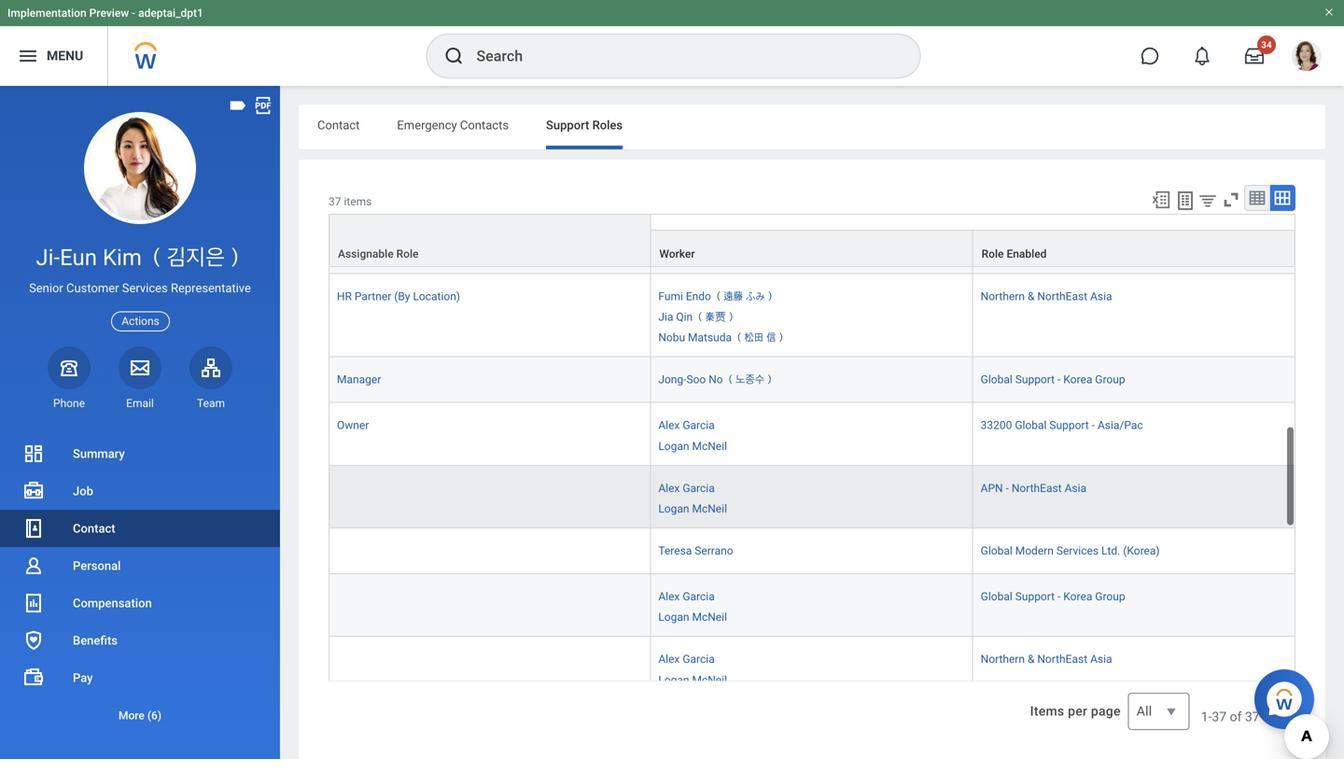 Task type: locate. For each thing, give the bounding box(es) containing it.
search image
[[443, 45, 466, 67]]

email ji-eun kim （김지은） element
[[119, 396, 162, 411]]

4 alex from the top
[[659, 589, 680, 602]]

contact inside 'link'
[[73, 522, 115, 536]]

services inside navigation pane region
[[122, 281, 168, 295]]

0 vertical spatial &
[[1028, 289, 1035, 302]]

3 alex garcia from the top
[[659, 481, 715, 494]]

pay image
[[22, 667, 45, 689]]

1 northern from the top
[[981, 289, 1025, 302]]

matsuda
[[688, 330, 732, 343]]

1 & from the top
[[1028, 289, 1035, 302]]

3 global support - korea group from the top
[[981, 589, 1126, 602]]

1 items selected list from the top
[[659, 223, 757, 261]]

emergency
[[397, 118, 457, 132]]

2 vertical spatial asia
[[1091, 652, 1113, 665]]

contact up 37 items
[[318, 118, 360, 132]]

global support - korea group up 33200 global support - asia/pac link
[[981, 372, 1126, 385]]

4 mcneil from the top
[[693, 610, 728, 623]]

alex garcia link
[[659, 223, 715, 239], [659, 414, 715, 431], [659, 477, 715, 494], [659, 586, 715, 602], [659, 648, 715, 665]]

3 items selected list from the top
[[659, 414, 757, 453]]

1 horizontal spatial items
[[1264, 709, 1296, 725]]

2 vertical spatial northeast
[[1038, 652, 1088, 665]]

1 vertical spatial group
[[1096, 372, 1126, 385]]

3 alex from the top
[[659, 481, 680, 494]]

4 logan from the top
[[659, 610, 690, 623]]

1 alex garcia link from the top
[[659, 223, 715, 239]]

assignable role
[[338, 248, 419, 261]]

1 group from the top
[[1096, 226, 1126, 239]]

korea
[[1064, 226, 1093, 239], [1064, 372, 1093, 385], [1064, 589, 1093, 602]]

0 vertical spatial asia
[[1091, 289, 1113, 302]]

1 korea from the top
[[1064, 226, 1093, 239]]

northeast up the items per page
[[1038, 652, 1088, 665]]

2 vertical spatial global support - korea group link
[[981, 586, 1126, 602]]

preview
[[89, 7, 129, 20]]

apn - northeast asia link
[[981, 477, 1087, 494]]

1 vertical spatial northern
[[981, 652, 1025, 665]]

1 logan from the top
[[659, 247, 690, 260]]

2 northern & northeast asia from the top
[[981, 652, 1113, 665]]

services left ltd.
[[1057, 544, 1099, 557]]

asia up global modern services ltd. (korea) link at the right bottom of page
[[1065, 481, 1087, 494]]

2 & from the top
[[1028, 652, 1035, 665]]

northeast down enabled
[[1038, 289, 1088, 302]]

0 vertical spatial northern & northeast asia link
[[981, 285, 1113, 302]]

support up 33200 global support - asia/pac link
[[1016, 372, 1055, 385]]

2 global support - korea group from the top
[[981, 372, 1126, 385]]

1 vertical spatial contact
[[73, 522, 115, 536]]

3 logan from the top
[[659, 501, 690, 515]]

33200
[[981, 418, 1013, 431]]

2 vertical spatial korea
[[1064, 589, 1093, 602]]

5 alex garcia link from the top
[[659, 648, 715, 665]]

2 group from the top
[[1096, 372, 1126, 385]]

global up the 33200
[[981, 372, 1013, 385]]

1 horizontal spatial contact
[[318, 118, 360, 132]]

3 row from the top
[[329, 273, 1296, 357]]

view printable version (pdf) image
[[253, 95, 274, 116]]

services for modern
[[1057, 544, 1099, 557]]

1 vertical spatial northeast
[[1012, 481, 1062, 494]]

logan
[[659, 247, 690, 260], [659, 439, 690, 452], [659, 501, 690, 515], [659, 610, 690, 623], [659, 673, 690, 686]]

1 row from the top
[[329, 210, 1296, 273]]

role left enabled
[[982, 248, 1004, 261]]

1 vertical spatial northern & northeast asia link
[[981, 648, 1113, 665]]

support down modern at bottom
[[1016, 589, 1055, 602]]

services down ji-eun kim （김지은）
[[122, 281, 168, 295]]

qin
[[677, 310, 693, 323]]

global support - korea group link down global modern services ltd. (korea)
[[981, 586, 1126, 602]]

3 logan mcneil link from the top
[[659, 498, 728, 515]]

1 vertical spatial global support - korea group
[[981, 372, 1126, 385]]

select to filter grid data image
[[1198, 191, 1219, 210]]

1 vertical spatial &
[[1028, 652, 1035, 665]]

37 left 'of' at the bottom right of the page
[[1213, 709, 1227, 725]]

alex garcia link for 3rd 'global support - korea group' link cell's items selected list
[[659, 586, 715, 602]]

actions
[[122, 315, 160, 328]]

menu
[[47, 48, 83, 64]]

support left 'roles'
[[546, 118, 590, 132]]

toolbar
[[1143, 185, 1296, 214]]

eun
[[60, 244, 97, 271]]

northern & northeast asia
[[981, 289, 1113, 302], [981, 652, 1113, 665]]

global modern services ltd. (korea) link
[[981, 540, 1161, 557]]

row
[[329, 210, 1296, 273], [329, 230, 1296, 267], [329, 273, 1296, 357], [329, 357, 1296, 402], [329, 402, 1296, 465], [329, 465, 1296, 528], [329, 528, 1296, 573], [329, 573, 1296, 636], [329, 636, 1296, 699]]

alex garcia for apn - northeast asia link cell
[[659, 481, 715, 494]]

2 row from the top
[[329, 230, 1296, 267]]

2 vertical spatial group
[[1096, 589, 1126, 602]]

modern
[[1016, 544, 1054, 557]]

6 items selected list from the top
[[659, 648, 757, 687]]

worker
[[660, 248, 695, 261]]

support
[[546, 118, 590, 132], [1016, 226, 1055, 239], [1016, 372, 1055, 385], [1050, 418, 1090, 431], [1016, 589, 1055, 602]]

navigation pane region
[[0, 86, 280, 759]]

cell for apn - northeast asia link
[[329, 465, 651, 528]]

logan mcneil for global support - korea group
[[659, 610, 728, 623]]

northeast right apn
[[1012, 481, 1062, 494]]

asia
[[1091, 289, 1113, 302], [1065, 481, 1087, 494], [1091, 652, 1113, 665]]

1 vertical spatial services
[[1057, 544, 1099, 557]]

1 vertical spatial asia
[[1065, 481, 1087, 494]]

logan for apn
[[659, 501, 690, 515]]

37
[[329, 195, 341, 208], [1213, 709, 1227, 725], [1246, 709, 1261, 725]]

role up hr partner (by location) link
[[397, 248, 419, 261]]

0 vertical spatial korea
[[1064, 226, 1093, 239]]

(korea)
[[1124, 544, 1161, 557]]

korea for 3rd 'global support - korea group' link
[[1064, 589, 1093, 602]]

3 group from the top
[[1096, 589, 1126, 602]]

global support - korea group
[[981, 226, 1126, 239], [981, 372, 1126, 385], [981, 589, 1126, 602]]

global support - korea group link up 33200 global support - asia/pac link
[[981, 369, 1126, 385]]

3 mcneil from the top
[[693, 501, 728, 515]]

assignable role button
[[330, 215, 650, 266]]

services inside row
[[1057, 544, 1099, 557]]

team ji-eun kim （김지은） element
[[190, 396, 233, 411]]

37 right 'of' at the bottom right of the page
[[1246, 709, 1261, 725]]

northern for fumi endo （遠藤 ふみ）
[[981, 289, 1025, 302]]

cell
[[329, 210, 651, 273], [329, 465, 651, 528], [329, 528, 651, 573], [329, 573, 651, 636], [329, 636, 651, 699]]

asia for fumi endo （遠藤 ふみ）
[[1091, 289, 1113, 302]]

logan for global
[[659, 610, 690, 623]]

1 role from the left
[[397, 248, 419, 261]]

alex garcia for fifth cell from the top
[[659, 652, 715, 665]]

items up assignable at the left top of page
[[344, 195, 372, 208]]

northern & northeast asia link down enabled
[[981, 285, 1113, 302]]

items right 'of' at the bottom right of the page
[[1264, 709, 1296, 725]]

northern & northeast asia down enabled
[[981, 289, 1113, 302]]

4 items selected list from the top
[[659, 477, 757, 516]]

fullscreen image
[[1222, 190, 1242, 210]]

hr partner (by location)
[[337, 289, 460, 302]]

korea for 1st 'global support - korea group' link
[[1064, 226, 1093, 239]]

0 vertical spatial services
[[122, 281, 168, 295]]

7 row from the top
[[329, 528, 1296, 573]]

global up role enabled
[[981, 226, 1013, 239]]

3 korea from the top
[[1064, 589, 1093, 602]]

0 vertical spatial group
[[1096, 226, 1126, 239]]

location)
[[413, 289, 460, 302]]

expand table image
[[1274, 189, 1293, 207]]

0 horizontal spatial services
[[122, 281, 168, 295]]

kim
[[103, 244, 142, 271]]

nobu matsuda （松田 信） link
[[659, 327, 786, 343]]

group for second 'global support - korea group' link from the top of the page
[[1096, 372, 1126, 385]]

4 row from the top
[[329, 357, 1296, 402]]

email button
[[119, 346, 162, 411]]

4 cell from the top
[[329, 573, 651, 636]]

global left modern at bottom
[[981, 544, 1013, 557]]

alex garcia for 3rd 'global support - korea group' link cell
[[659, 589, 715, 602]]

3 alex garcia link from the top
[[659, 477, 715, 494]]

items inside 1-37 of 37 items status
[[1264, 709, 1296, 725]]

tag image
[[228, 95, 248, 116]]

Search Workday  search field
[[477, 35, 882, 77]]

2 korea from the top
[[1064, 372, 1093, 385]]

0 horizontal spatial 37
[[329, 195, 341, 208]]

5 alex garcia from the top
[[659, 652, 715, 665]]

1 vertical spatial korea
[[1064, 372, 1093, 385]]

0 vertical spatial northern
[[981, 289, 1025, 302]]

row containing hr partner (by location)
[[329, 273, 1296, 357]]

6 row from the top
[[329, 465, 1296, 528]]

mail image
[[129, 357, 151, 379]]

logan mcneil link for 33200
[[659, 435, 728, 452]]

row containing manager
[[329, 357, 1296, 402]]

garcia
[[683, 226, 715, 239], [683, 418, 715, 431], [683, 481, 715, 494], [683, 589, 715, 602], [683, 652, 715, 665]]

0 vertical spatial global support - korea group link
[[981, 223, 1126, 239]]

2 role from the left
[[982, 248, 1004, 261]]

1 alex garcia from the top
[[659, 226, 715, 239]]

northeast
[[1038, 289, 1088, 302], [1012, 481, 1062, 494], [1038, 652, 1088, 665]]

senior
[[29, 281, 63, 295]]

2 northern from the top
[[981, 652, 1025, 665]]

2 vertical spatial global support - korea group
[[981, 589, 1126, 602]]

items selected list containing fumi endo （遠藤 ふみ）
[[659, 285, 816, 344]]

worker button
[[651, 231, 973, 266]]

tab list
[[299, 105, 1326, 149]]

northeast for fumi endo （遠藤 ふみ）
[[1038, 289, 1088, 302]]

4 alex garcia from the top
[[659, 589, 715, 602]]

list
[[0, 435, 280, 734]]

items selected list for 3rd 'global support - korea group' link cell
[[659, 586, 757, 624]]

2 logan mcneil link from the top
[[659, 435, 728, 452]]

4 logan mcneil from the top
[[659, 610, 728, 623]]

alex for fifth cell from the top
[[659, 652, 680, 665]]

& up items
[[1028, 652, 1035, 665]]

page
[[1092, 704, 1121, 719]]

ltd.
[[1102, 544, 1121, 557]]

logan mcneil for apn - northeast asia
[[659, 501, 728, 515]]

(by
[[394, 289, 410, 302]]

1 vertical spatial items
[[1264, 709, 1296, 725]]

1 vertical spatial northern & northeast asia
[[981, 652, 1113, 665]]

summary link
[[0, 435, 280, 473]]

2 cell from the top
[[329, 465, 651, 528]]

group
[[1096, 226, 1126, 239], [1096, 372, 1126, 385], [1096, 589, 1126, 602]]

1 vertical spatial global support - korea group link
[[981, 369, 1126, 385]]

4 alex garcia link from the top
[[659, 586, 715, 602]]

northern & northeast asia link up items
[[981, 648, 1113, 665]]

3 logan mcneil from the top
[[659, 501, 728, 515]]

pay
[[73, 671, 93, 685]]

items selected list
[[659, 223, 757, 261], [659, 285, 816, 344], [659, 414, 757, 453], [659, 477, 757, 516], [659, 586, 757, 624], [659, 648, 757, 687]]

northern & northeast asia up items
[[981, 652, 1113, 665]]

implementation
[[7, 7, 87, 20]]

1 global support - korea group from the top
[[981, 226, 1126, 239]]

3 cell from the top
[[329, 528, 651, 573]]

global support - korea group down global modern services ltd. (korea)
[[981, 589, 1126, 602]]

personal image
[[22, 555, 45, 577]]

0 horizontal spatial role
[[397, 248, 419, 261]]

partner
[[355, 289, 392, 302]]

0 vertical spatial northern & northeast asia
[[981, 289, 1113, 302]]

1 global support - korea group link from the top
[[981, 223, 1126, 239]]

1 northern & northeast asia from the top
[[981, 289, 1113, 302]]

alex garcia link for items selected list associated with cell corresponding to 1st 'global support - korea group' link
[[659, 223, 715, 239]]

support up enabled
[[1016, 226, 1055, 239]]

37 up assignable at the left top of page
[[329, 195, 341, 208]]

0 vertical spatial items
[[344, 195, 372, 208]]

list containing summary
[[0, 435, 280, 734]]

0 horizontal spatial contact
[[73, 522, 115, 536]]

assignable
[[338, 248, 394, 261]]

4 garcia from the top
[[683, 589, 715, 602]]

1 alex from the top
[[659, 226, 680, 239]]

mcneil
[[693, 247, 728, 260], [693, 439, 728, 452], [693, 501, 728, 515], [693, 610, 728, 623], [693, 673, 728, 686]]

0 vertical spatial northeast
[[1038, 289, 1088, 302]]

global support - korea group for second 'global support - korea group' link from the top of the page
[[981, 372, 1126, 385]]

alex
[[659, 226, 680, 239], [659, 418, 680, 431], [659, 481, 680, 494], [659, 589, 680, 602], [659, 652, 680, 665]]

2 logan mcneil from the top
[[659, 439, 728, 452]]

garcia for fifth cell from the top
[[683, 652, 715, 665]]

justify image
[[17, 45, 39, 67]]

support for 3rd 'global support - korea group' link
[[1016, 589, 1055, 602]]

korea for second 'global support - korea group' link from the top of the page
[[1064, 372, 1093, 385]]

1 cell from the top
[[329, 210, 651, 273]]

personal list item
[[0, 547, 280, 585]]

2 items selected list from the top
[[659, 285, 816, 344]]

0 vertical spatial contact
[[318, 118, 360, 132]]

contact image
[[22, 517, 45, 540]]

3 garcia from the top
[[683, 481, 715, 494]]

& down enabled
[[1028, 289, 1035, 302]]

phone
[[53, 397, 85, 410]]

1 mcneil from the top
[[693, 247, 728, 260]]

2 mcneil from the top
[[693, 439, 728, 452]]

job link
[[0, 473, 280, 510]]

5 alex from the top
[[659, 652, 680, 665]]

northern
[[981, 289, 1025, 302], [981, 652, 1025, 665]]

global support - korea group link up enabled
[[981, 223, 1126, 239]]

contact up personal
[[73, 522, 115, 536]]

4 logan mcneil link from the top
[[659, 606, 728, 623]]

2 horizontal spatial 37
[[1246, 709, 1261, 725]]

alex garcia
[[659, 226, 715, 239], [659, 418, 715, 431], [659, 481, 715, 494], [659, 589, 715, 602], [659, 652, 715, 665]]

1 horizontal spatial role
[[982, 248, 1004, 261]]

job image
[[22, 480, 45, 502]]

0 vertical spatial global support - korea group
[[981, 226, 1126, 239]]

mcneil for global support - korea group
[[693, 610, 728, 623]]

logan mcneil
[[659, 247, 728, 260], [659, 439, 728, 452], [659, 501, 728, 515], [659, 610, 728, 623], [659, 673, 728, 686]]

owner
[[337, 418, 369, 431]]

cell for 1st 'global support - korea group' link
[[329, 210, 651, 273]]

global support - korea group up enabled
[[981, 226, 1126, 239]]

2 northern & northeast asia link from the top
[[981, 648, 1113, 665]]

1-
[[1202, 709, 1213, 725]]

8 row from the top
[[329, 573, 1296, 636]]

&
[[1028, 289, 1035, 302], [1028, 652, 1035, 665]]

logan mcneil link for global
[[659, 606, 728, 623]]

1 logan mcneil from the top
[[659, 247, 728, 260]]

personal link
[[0, 547, 280, 585]]

row containing owner
[[329, 402, 1296, 465]]

3 global support - korea group link from the top
[[981, 586, 1126, 602]]

5 items selected list from the top
[[659, 586, 757, 624]]

2 alex garcia link from the top
[[659, 414, 715, 431]]

asia up page
[[1091, 652, 1113, 665]]

1 horizontal spatial services
[[1057, 544, 1099, 557]]

garcia for 3rd 'global support - korea group' link cell
[[683, 589, 715, 602]]

- inside menu banner
[[132, 7, 136, 20]]

logan mcneil link
[[659, 243, 728, 260], [659, 435, 728, 452], [659, 498, 728, 515], [659, 606, 728, 623], [659, 669, 728, 686]]

5 garcia from the top
[[683, 652, 715, 665]]

2 logan from the top
[[659, 439, 690, 452]]

asia down role enabled popup button
[[1091, 289, 1113, 302]]

2 global support - korea group link from the top
[[981, 369, 1126, 385]]

5 row from the top
[[329, 402, 1296, 465]]

view team image
[[200, 357, 222, 379]]

1 northern & northeast asia link from the top
[[981, 285, 1113, 302]]

1 garcia from the top
[[683, 226, 715, 239]]

team link
[[190, 346, 233, 411]]



Task type: vqa. For each thing, say whether or not it's contained in the screenshot.
'configure' IMAGE
no



Task type: describe. For each thing, give the bounding box(es) containing it.
contact link
[[0, 510, 280, 547]]

ふみ）
[[746, 289, 775, 302]]

& for fumi endo （遠藤 ふみ）
[[1028, 289, 1035, 302]]

support for 1st 'global support - korea group' link
[[1016, 226, 1055, 239]]

profile logan mcneil image
[[1293, 41, 1323, 75]]

jia
[[659, 310, 674, 323]]

jong-soo no （노종수） link
[[659, 369, 775, 385]]

cell for 3rd 'global support - korea group' link
[[329, 573, 651, 636]]

apn
[[981, 481, 1004, 494]]

owner link
[[337, 414, 369, 431]]

garcia for apn - northeast asia link cell
[[683, 481, 715, 494]]

summary image
[[22, 443, 45, 465]]

inbox large image
[[1246, 47, 1265, 65]]

0 horizontal spatial items
[[344, 195, 372, 208]]

mcneil for apn - northeast asia
[[693, 501, 728, 515]]

per
[[1069, 704, 1088, 719]]

more (6) button
[[0, 705, 280, 727]]

items selected list for cell corresponding to 1st 'global support - korea group' link
[[659, 223, 757, 261]]

global down global modern services ltd. (korea)
[[981, 589, 1013, 602]]

global support - korea group for 1st 'global support - korea group' link
[[981, 226, 1126, 239]]

nobu
[[659, 330, 686, 343]]

jia qin （秦贾） link
[[659, 306, 736, 323]]

role enabled button
[[974, 231, 1295, 266]]

of
[[1231, 709, 1243, 725]]

alex garcia link for fourth items selected list from the bottom of the page
[[659, 414, 715, 431]]

apn - northeast asia
[[981, 481, 1087, 494]]

more
[[119, 709, 145, 722]]

1 logan mcneil link from the top
[[659, 243, 728, 260]]

2 garcia from the top
[[683, 418, 715, 431]]

customer
[[66, 281, 119, 295]]

（遠藤
[[714, 289, 743, 302]]

benefits link
[[0, 622, 280, 659]]

email
[[126, 397, 154, 410]]

row containing worker
[[329, 230, 1296, 267]]

menu banner
[[0, 0, 1345, 86]]

hr
[[337, 289, 352, 302]]

personal
[[73, 559, 121, 573]]

items selected list for apn - northeast asia link cell
[[659, 477, 757, 516]]

hr partner (by location) link
[[337, 285, 460, 302]]

implementation preview -   adeptai_dpt1
[[7, 7, 203, 20]]

jong-
[[659, 372, 687, 385]]

assignable role row
[[329, 214, 1296, 267]]

9 row from the top
[[329, 636, 1296, 699]]

logan mcneil link for apn
[[659, 498, 728, 515]]

alex garcia for cell corresponding to 1st 'global support - korea group' link
[[659, 226, 715, 239]]

jia qin （秦贾）
[[659, 310, 736, 323]]

compensation
[[73, 596, 152, 610]]

soo
[[687, 372, 706, 385]]

benefits image
[[22, 629, 45, 652]]

items per page
[[1031, 704, 1121, 719]]

asia for alex garcia
[[1091, 652, 1113, 665]]

5 mcneil from the top
[[693, 673, 728, 686]]

logan for 33200
[[659, 439, 690, 452]]

northeast for alex garcia
[[1038, 652, 1088, 665]]

more (6)
[[119, 709, 162, 722]]

2 alex garcia from the top
[[659, 418, 715, 431]]

notifications large image
[[1194, 47, 1212, 65]]

enabled
[[1007, 248, 1047, 261]]

adeptai_dpt1
[[138, 7, 203, 20]]

team
[[197, 397, 225, 410]]

endo
[[686, 289, 712, 302]]

roles
[[593, 118, 623, 132]]

support for second 'global support - korea group' link from the top of the page
[[1016, 372, 1055, 385]]

contacts
[[460, 118, 509, 132]]

role inside popup button
[[982, 248, 1004, 261]]

33200 global support - asia/pac
[[981, 418, 1144, 431]]

phone button
[[48, 346, 91, 411]]

actions button
[[111, 312, 170, 331]]

alex garcia link for items selected list corresponding to fifth cell from the top
[[659, 648, 715, 665]]

& for alex garcia
[[1028, 652, 1035, 665]]

compensation link
[[0, 585, 280, 622]]

(6)
[[147, 709, 162, 722]]

group for 3rd 'global support - korea group' link
[[1096, 589, 1126, 602]]

menu button
[[0, 26, 108, 86]]

alex for apn - northeast asia link cell
[[659, 481, 680, 494]]

services for customer
[[122, 281, 168, 295]]

role enabled
[[982, 248, 1047, 261]]

support roles
[[546, 118, 623, 132]]

items selected list for fifth cell from the top
[[659, 648, 757, 687]]

33200 global support - asia/pac link
[[981, 414, 1144, 431]]

northern & northeast asia for alex garcia
[[981, 652, 1113, 665]]

northern & northeast asia for fumi endo （遠藤 ふみ）
[[981, 289, 1113, 302]]

34
[[1262, 39, 1273, 50]]

northern & northeast asia link for alex garcia
[[981, 648, 1113, 665]]

asia inside apn - northeast asia link
[[1065, 481, 1087, 494]]

ji-eun kim （김지은）
[[36, 244, 244, 271]]

contact inside tab list
[[318, 118, 360, 132]]

summary
[[73, 447, 125, 461]]

northern & northeast asia link for fumi endo （遠藤 ふみ）
[[981, 285, 1113, 302]]

alex garcia link for items selected list related to apn - northeast asia link cell
[[659, 477, 715, 494]]

5 cell from the top
[[329, 636, 651, 699]]

representative
[[171, 281, 251, 295]]

export to excel image
[[1152, 190, 1172, 210]]

cell for global modern services ltd. (korea) link at the right bottom of page
[[329, 528, 651, 573]]

5 logan mcneil link from the top
[[659, 669, 728, 686]]

fumi endo （遠藤 ふみ） link
[[659, 285, 775, 302]]

（秦贾）
[[696, 310, 736, 323]]

alex for 3rd 'global support - korea group' link cell
[[659, 589, 680, 602]]

phone ji-eun kim （김지은） element
[[48, 396, 91, 411]]

row containing teresa serrano
[[329, 528, 1296, 573]]

fumi endo （遠藤 ふみ）
[[659, 289, 775, 302]]

alex for cell corresponding to 1st 'global support - korea group' link
[[659, 226, 680, 239]]

1 horizontal spatial 37
[[1213, 709, 1227, 725]]

fumi
[[659, 289, 684, 302]]

5 logan from the top
[[659, 673, 690, 686]]

37 items
[[329, 195, 372, 208]]

no
[[709, 372, 723, 385]]

export to worksheets image
[[1175, 190, 1197, 212]]

（松田
[[735, 330, 764, 343]]

emergency contacts
[[397, 118, 509, 132]]

logan mcneil for 33200 global support - asia/pac
[[659, 439, 728, 452]]

global support - korea group for 3rd 'global support - korea group' link
[[981, 589, 1126, 602]]

（노종수）
[[726, 372, 775, 385]]

tab list containing contact
[[299, 105, 1326, 149]]

items per page element
[[1028, 682, 1191, 742]]

close environment banner image
[[1324, 7, 1336, 18]]

teresa
[[659, 544, 692, 557]]

nobu matsuda （松田 信）
[[659, 330, 786, 343]]

benefits
[[73, 634, 118, 648]]

global right the 33200
[[1016, 418, 1047, 431]]

compensation image
[[22, 592, 45, 615]]

5 logan mcneil from the top
[[659, 673, 728, 686]]

role inside popup button
[[397, 248, 419, 261]]

pay link
[[0, 659, 280, 697]]

northern for alex garcia
[[981, 652, 1025, 665]]

phone image
[[56, 357, 82, 379]]

（김지은）
[[147, 244, 244, 271]]

1-37 of 37 items status
[[1202, 708, 1296, 727]]

table image
[[1249, 189, 1267, 207]]

jong-soo no （노종수）
[[659, 372, 775, 385]]

信）
[[767, 330, 786, 343]]

more (6) button
[[0, 697, 280, 734]]

teresa serrano link
[[659, 540, 734, 557]]

items
[[1031, 704, 1065, 719]]

job
[[73, 484, 93, 498]]

2 alex from the top
[[659, 418, 680, 431]]

mcneil for 33200 global support - asia/pac
[[693, 439, 728, 452]]

support left the "asia/pac"
[[1050, 418, 1090, 431]]

group for 1st 'global support - korea group' link
[[1096, 226, 1126, 239]]

garcia for cell corresponding to 1st 'global support - korea group' link
[[683, 226, 715, 239]]

serrano
[[695, 544, 734, 557]]

global modern services ltd. (korea)
[[981, 544, 1161, 557]]

ji-
[[36, 244, 60, 271]]

manager link
[[337, 369, 381, 385]]

teresa serrano
[[659, 544, 734, 557]]



